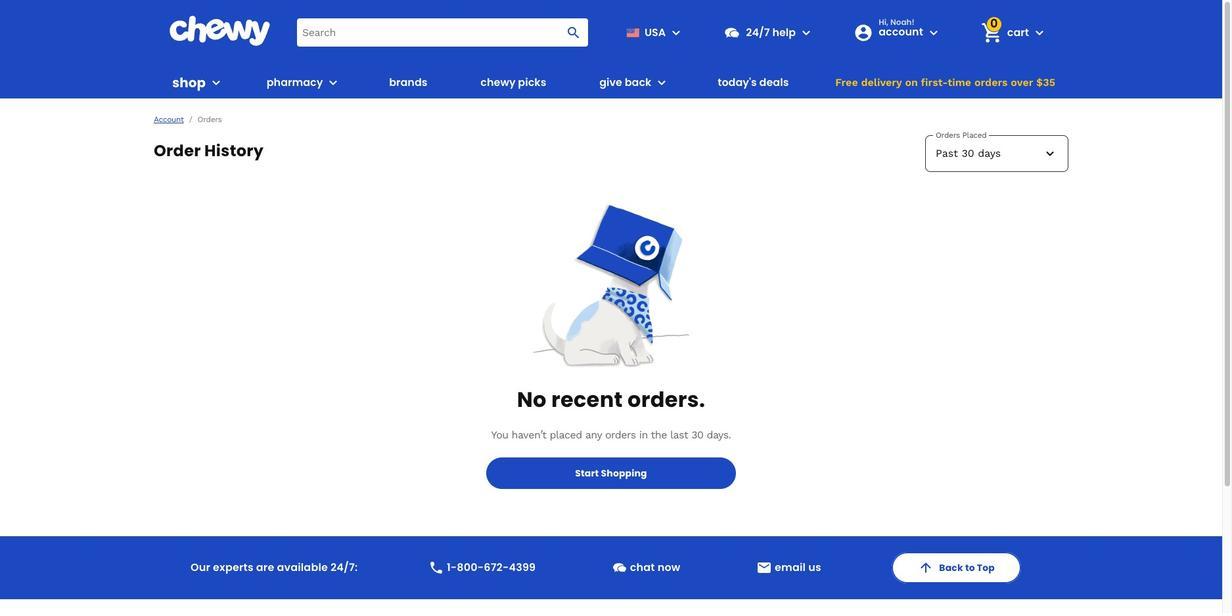 Task type: vqa. For each thing, say whether or not it's contained in the screenshot.
ANY
yes



Task type: locate. For each thing, give the bounding box(es) containing it.
items image
[[980, 21, 1003, 44]]

today's deals link
[[713, 67, 794, 99]]

$35
[[1037, 76, 1056, 89]]

email us
[[775, 561, 821, 576]]

email
[[775, 561, 806, 576]]

noah!
[[891, 16, 915, 27]]

0 vertical spatial back
[[625, 75, 652, 90]]

first-
[[921, 76, 948, 89]]

orders left in
[[605, 429, 636, 442]]

to
[[965, 562, 975, 575]]

time
[[948, 76, 971, 89]]

help menu image
[[799, 25, 814, 40]]

30
[[691, 429, 704, 442]]

menu image inside usa dropdown button
[[669, 25, 684, 40]]

1 vertical spatial orders
[[605, 429, 636, 442]]

usa
[[645, 25, 666, 40]]

shopping
[[601, 467, 647, 480]]

back left give back menu image
[[625, 75, 652, 90]]

give back menu image
[[654, 75, 670, 91]]

24/7 help link
[[719, 17, 796, 48]]

are
[[256, 561, 274, 576]]

back
[[625, 75, 652, 90], [939, 562, 963, 575]]

1 vertical spatial menu image
[[208, 75, 224, 91]]

menu image right usa at top
[[669, 25, 684, 40]]

cart
[[1007, 25, 1029, 40]]

brands
[[389, 75, 428, 90]]

pharmacy link
[[261, 67, 323, 99]]

give back link
[[594, 67, 652, 99]]

orders left over
[[975, 76, 1008, 89]]

picks
[[518, 75, 546, 90]]

top
[[977, 562, 995, 575]]

0 horizontal spatial menu image
[[208, 75, 224, 91]]

order history
[[154, 140, 264, 162]]

on
[[905, 76, 918, 89]]

0 vertical spatial orders
[[975, 76, 1008, 89]]

account
[[879, 24, 923, 39]]

account link
[[154, 115, 184, 125]]

orders.
[[628, 385, 705, 415]]

1 horizontal spatial back
[[939, 562, 963, 575]]

menu image
[[669, 25, 684, 40], [208, 75, 224, 91]]

you
[[491, 429, 508, 442]]

no recent orders.
[[517, 385, 705, 415]]

recent
[[551, 385, 623, 415]]

orders
[[975, 76, 1008, 89], [605, 429, 636, 442]]

chewy picks link
[[475, 67, 552, 99]]

menu image right shop
[[208, 75, 224, 91]]

any
[[585, 429, 602, 442]]

available
[[277, 561, 328, 576]]

24/7
[[746, 25, 770, 40]]

help
[[773, 25, 796, 40]]

1 horizontal spatial orders
[[975, 76, 1008, 89]]

start shopping
[[575, 467, 647, 480]]

0 horizontal spatial back
[[625, 75, 652, 90]]

account menu image
[[926, 25, 942, 40]]

back left to
[[939, 562, 963, 575]]

1 vertical spatial back
[[939, 562, 963, 575]]

1-
[[447, 561, 457, 576]]

menu image for shop dropdown button
[[208, 75, 224, 91]]

deals
[[760, 75, 789, 90]]

you haven't placed any orders in the last 30 days .
[[491, 429, 731, 442]]

1 horizontal spatial menu image
[[669, 25, 684, 40]]

menu image inside shop dropdown button
[[208, 75, 224, 91]]

0 horizontal spatial orders
[[605, 429, 636, 442]]

0 vertical spatial menu image
[[669, 25, 684, 40]]

us
[[808, 561, 821, 576]]

0
[[990, 15, 998, 32]]

672-
[[484, 561, 509, 576]]

orders
[[198, 115, 222, 124]]

cart menu image
[[1032, 25, 1048, 40]]

free delivery on first-time orders over $35
[[835, 76, 1056, 89]]

24/7 help
[[746, 25, 796, 40]]

hi, noah! account
[[879, 16, 923, 39]]



Task type: describe. For each thing, give the bounding box(es) containing it.
back inside back to top button
[[939, 562, 963, 575]]

free
[[835, 76, 858, 89]]

submit search image
[[566, 25, 582, 40]]

pharmacy menu image
[[326, 75, 341, 91]]

history
[[204, 140, 264, 162]]

the
[[651, 429, 667, 442]]

1-800-672-4399
[[447, 561, 536, 576]]

back inside 'give back' link
[[625, 75, 652, 90]]

pharmacy
[[267, 75, 323, 90]]

free delivery on first-time orders over $35 button
[[831, 67, 1059, 99]]

800-
[[457, 561, 484, 576]]

experts
[[213, 561, 254, 576]]

today's deals
[[718, 75, 789, 90]]

4399
[[509, 561, 536, 576]]

site banner
[[0, 0, 1222, 99]]

last
[[670, 429, 688, 442]]

our experts are available 24/7:
[[191, 561, 358, 576]]

over
[[1011, 76, 1033, 89]]

our
[[191, 561, 210, 576]]

account
[[154, 115, 184, 124]]

haven't
[[512, 429, 546, 442]]

usa button
[[621, 17, 684, 48]]

now
[[658, 561, 681, 576]]

shop
[[172, 73, 206, 92]]

24/7:
[[331, 561, 358, 576]]

back to top button
[[892, 553, 1021, 584]]

brands link
[[384, 67, 433, 99]]

empty order image
[[529, 204, 693, 368]]

start shopping link
[[486, 458, 736, 490]]

give back
[[599, 75, 652, 90]]

delivery
[[861, 76, 902, 89]]

orders inside button
[[975, 76, 1008, 89]]

chat now
[[630, 561, 681, 576]]

chewy support image
[[612, 561, 628, 576]]

chat
[[630, 561, 655, 576]]

days
[[707, 429, 729, 442]]

in
[[639, 429, 648, 442]]

chewy support image
[[724, 24, 741, 41]]

1-800-672-4399 link
[[423, 555, 541, 582]]

.
[[729, 429, 731, 442]]

chewy
[[481, 75, 516, 90]]

email us link
[[751, 555, 827, 582]]

placed
[[550, 429, 582, 442]]

order
[[154, 140, 201, 162]]

start
[[575, 467, 599, 480]]

today's
[[718, 75, 757, 90]]

no
[[517, 385, 547, 415]]

give
[[599, 75, 622, 90]]

menu image for usa dropdown button
[[669, 25, 684, 40]]

chewy picks
[[481, 75, 546, 90]]

chat now button
[[606, 555, 686, 582]]

Product search field
[[297, 18, 588, 47]]

hi,
[[879, 16, 889, 27]]

Search text field
[[297, 18, 588, 47]]

shop button
[[172, 67, 224, 99]]

chewy home image
[[169, 16, 271, 46]]

back to top
[[939, 562, 995, 575]]



